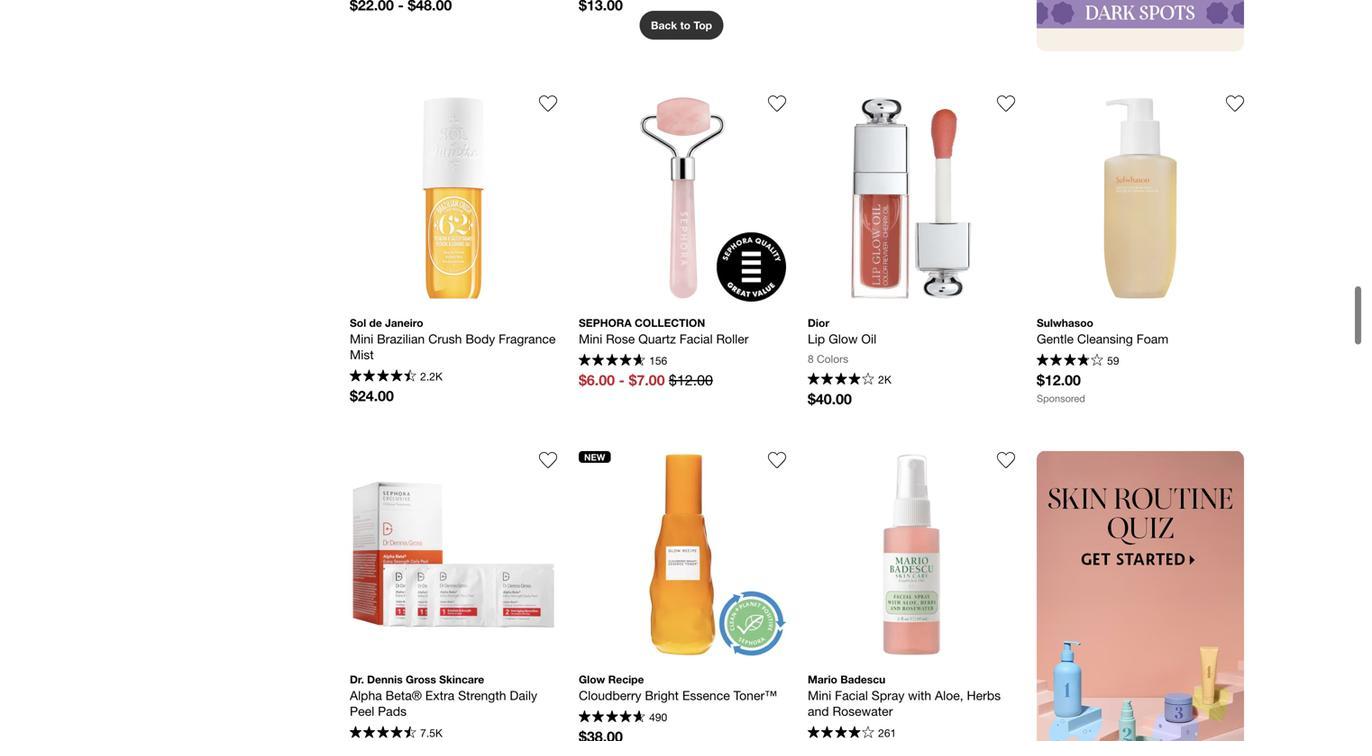 Task type: describe. For each thing, give the bounding box(es) containing it.
261
[[878, 727, 896, 740]]

cloudberry
[[579, 689, 641, 704]]

sephora collection mini rose quartz facial roller
[[579, 317, 749, 347]]

sol
[[350, 317, 366, 330]]

8
[[808, 353, 814, 366]]

with
[[908, 689, 931, 704]]

beta®
[[386, 689, 422, 704]]

mario badescu mini facial spray with aloe, herbs and rosewater
[[808, 674, 1004, 719]]

-
[[619, 372, 625, 389]]

dennis
[[367, 674, 403, 687]]

skincare
[[439, 674, 484, 687]]

sulwhasoo gentle cleansing foam
[[1037, 317, 1169, 347]]

490
[[649, 712, 667, 724]]

$6.00
[[579, 372, 615, 389]]

sponsored
[[1037, 393, 1085, 405]]

4.5 stars element for mini rose quartz facial roller
[[579, 354, 645, 369]]

4.5 stars element for mini brazilian crush body fragrance mist
[[350, 370, 416, 385]]

facial inside 'sephora collection mini rose quartz facial roller'
[[680, 332, 713, 347]]

pads
[[378, 705, 407, 719]]

back to top button
[[640, 11, 723, 40]]

$6.00 - $7.00 $12.00
[[579, 372, 713, 389]]

2k reviews element
[[878, 374, 891, 386]]

strength
[[458, 689, 506, 704]]

mist
[[350, 348, 374, 362]]

back to top
[[651, 19, 712, 32]]

sephora collection - mini rose quartz facial roller image
[[579, 95, 786, 302]]

peel
[[350, 705, 374, 719]]

rosewater
[[833, 705, 893, 719]]

sol de janeiro mini brazilian crush body fragrance mist
[[350, 317, 559, 362]]

sign in to love sol de janeiro - mini brazilian crush body fragrance mist image
[[539, 95, 557, 113]]

7.5k reviews element
[[420, 727, 443, 740]]

janeiro
[[385, 317, 423, 330]]

quartz
[[638, 332, 676, 347]]

body
[[465, 332, 495, 347]]

$24.00
[[350, 388, 394, 405]]

1 vertical spatial 4 stars element
[[808, 373, 874, 388]]

glow recipe cloudberry bright essence toner™
[[579, 674, 777, 704]]

mini inside sol de janeiro mini brazilian crush body fragrance mist
[[350, 332, 373, 347]]

skin happens, science saves it clinically proven formulas to target your concerns acne pores texture wrinkles dark spots image
[[1037, 0, 1244, 51]]

spray
[[872, 689, 905, 704]]

sign in to love glow recipe - cloudberry bright essence toner™ image
[[768, 452, 786, 470]]

recipe
[[608, 674, 644, 687]]

7.5k
[[420, 727, 443, 740]]

crush
[[428, 332, 462, 347]]

dr. dennis gross skincare - alpha beta® extra strength daily peel pads clean at sephora image
[[350, 452, 557, 659]]

dr. dennis gross skincare alpha beta® extra strength daily peel pads
[[350, 674, 541, 719]]

156
[[649, 355, 667, 367]]

2.2k
[[420, 370, 443, 383]]

to
[[680, 19, 691, 32]]

collection
[[635, 317, 705, 330]]

extra
[[425, 689, 455, 704]]

sephora
[[579, 317, 632, 330]]

lip
[[808, 332, 825, 347]]

bright
[[645, 689, 679, 704]]

4 stars element for gentle cleansing foam
[[1037, 354, 1103, 369]]

oil
[[861, 332, 876, 347]]



Task type: locate. For each thing, give the bounding box(es) containing it.
gross
[[406, 674, 436, 687]]

1 vertical spatial glow
[[579, 674, 605, 687]]

back
[[651, 19, 677, 32]]

0 horizontal spatial mini
[[350, 332, 373, 347]]

dior
[[808, 317, 829, 330]]

toner™
[[734, 689, 777, 704]]

4 stars element for mini facial spray with aloe, herbs and rosewater
[[808, 727, 874, 742]]

mario badescu - mini facial spray with aloe, herbs and rosewater image
[[808, 452, 1015, 659]]

glow recipe - cloudberry bright essence toner™ image
[[579, 452, 786, 659]]

mini for facial
[[808, 689, 831, 704]]

4.5 stars element for cloudberry bright essence toner™
[[579, 711, 645, 726]]

dior - lip glow oil image
[[808, 95, 1015, 302]]

glow inside glow recipe cloudberry bright essence toner™
[[579, 674, 605, 687]]

foam
[[1137, 332, 1169, 347]]

brazilian
[[377, 332, 425, 347]]

59 reviews element
[[1107, 355, 1119, 367]]

1 horizontal spatial facial
[[835, 689, 868, 704]]

rose
[[606, 332, 635, 347]]

4 stars element
[[1037, 354, 1103, 369], [808, 373, 874, 388], [808, 727, 874, 742]]

4.5 stars element
[[579, 354, 645, 369], [350, 370, 416, 385], [579, 711, 645, 726], [350, 727, 416, 742]]

$12.00 up sponsored
[[1037, 372, 1081, 389]]

0 horizontal spatial glow
[[579, 674, 605, 687]]

mini inside mario badescu mini facial spray with aloe, herbs and rosewater
[[808, 689, 831, 704]]

mini down "sephora"
[[579, 332, 602, 347]]

1 horizontal spatial $12.00
[[1037, 372, 1081, 389]]

0 horizontal spatial $12.00
[[669, 372, 713, 389]]

sol de janeiro - mini brazilian crush body fragrance mist image
[[350, 95, 557, 302]]

4.5 stars element up $24.00
[[350, 370, 416, 385]]

2k
[[878, 374, 891, 386]]

dr.
[[350, 674, 364, 687]]

mini for rose
[[579, 332, 602, 347]]

$40.00
[[808, 391, 852, 408]]

aloe,
[[935, 689, 963, 704]]

0 vertical spatial glow
[[829, 332, 858, 347]]

facial down the collection
[[680, 332, 713, 347]]

mini up and
[[808, 689, 831, 704]]

0 vertical spatial facial
[[680, 332, 713, 347]]

$12.00 right $7.00
[[669, 372, 713, 389]]

2.2k reviews element
[[420, 370, 443, 383]]

4 stars element down rosewater
[[808, 727, 874, 742]]

new
[[584, 452, 605, 463]]

$12.00 sponsored
[[1037, 372, 1085, 405]]

0 vertical spatial 4 stars element
[[1037, 354, 1103, 369]]

2 vertical spatial 4 stars element
[[808, 727, 874, 742]]

glow
[[829, 332, 858, 347], [579, 674, 605, 687]]

skin routine quiz get started image
[[1037, 452, 1244, 742]]

daily
[[510, 689, 537, 704]]

$7.00
[[629, 372, 665, 389]]

roller
[[716, 332, 749, 347]]

2 horizontal spatial mini
[[808, 689, 831, 704]]

herbs
[[967, 689, 1001, 704]]

59
[[1107, 355, 1119, 367]]

glow up cloudberry
[[579, 674, 605, 687]]

156 reviews element
[[649, 355, 667, 367]]

1 vertical spatial facial
[[835, 689, 868, 704]]

4 stars element down gentle
[[1037, 354, 1103, 369]]

essence
[[682, 689, 730, 704]]

mario
[[808, 674, 837, 687]]

4.5 stars element down pads
[[350, 727, 416, 742]]

1 horizontal spatial glow
[[829, 332, 858, 347]]

sign in to love sulwhasoo - gentle cleansing foam image
[[1226, 95, 1244, 113]]

mini up mist
[[350, 332, 373, 347]]

sign in to love sephora collection - mini rose quartz facial roller image
[[768, 95, 786, 113]]

fragrance
[[499, 332, 556, 347]]

261 reviews element
[[878, 727, 896, 740]]

gentle
[[1037, 332, 1074, 347]]

facial inside mario badescu mini facial spray with aloe, herbs and rosewater
[[835, 689, 868, 704]]

cleansing
[[1077, 332, 1133, 347]]

sign in to love dior - lip glow oil image
[[997, 95, 1015, 113]]

$12.00 inside $6.00 - $7.00 $12.00
[[669, 372, 713, 389]]

glow inside 'dior lip glow oil 8 colors'
[[829, 332, 858, 347]]

sulwhasoo - gentle cleansing foam image
[[1037, 95, 1244, 302]]

de
[[369, 317, 382, 330]]

dior lip glow oil 8 colors
[[808, 317, 876, 366]]

1 horizontal spatial mini
[[579, 332, 602, 347]]

badescu
[[840, 674, 885, 687]]

4 stars element up $40.00
[[808, 373, 874, 388]]

$12.00
[[1037, 372, 1081, 389], [669, 372, 713, 389]]

mini
[[350, 332, 373, 347], [579, 332, 602, 347], [808, 689, 831, 704]]

$12.00 inside $12.00 sponsored
[[1037, 372, 1081, 389]]

sign in to love mario badescu - mini facial spray with aloe, herbs and rosewater image
[[997, 452, 1015, 470]]

4.5 stars element for alpha beta® extra strength daily peel pads
[[350, 727, 416, 742]]

and
[[808, 705, 829, 719]]

alpha
[[350, 689, 382, 704]]

mini inside 'sephora collection mini rose quartz facial roller'
[[579, 332, 602, 347]]

sign in to love dr. dennis gross skincare - alpha beta® extra strength daily peel pads image
[[539, 452, 557, 470]]

490 reviews element
[[649, 712, 667, 724]]

4.5 stars element up "-"
[[579, 354, 645, 369]]

top
[[694, 19, 712, 32]]

0 horizontal spatial facial
[[680, 332, 713, 347]]

sulwhasoo
[[1037, 317, 1093, 330]]

glow up colors
[[829, 332, 858, 347]]

facial
[[680, 332, 713, 347], [835, 689, 868, 704]]

4.5 stars element down cloudberry
[[579, 711, 645, 726]]

facial up rosewater
[[835, 689, 868, 704]]

colors
[[817, 353, 848, 366]]



Task type: vqa. For each thing, say whether or not it's contained in the screenshot.
230
no



